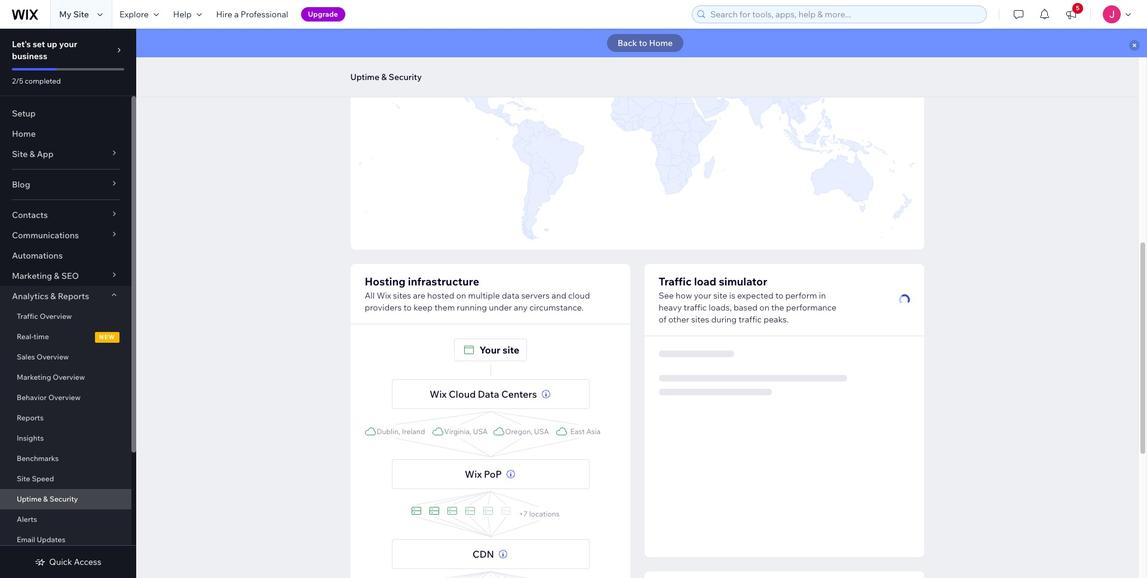 Task type: vqa. For each thing, say whether or not it's contained in the screenshot.
2/5 completed
yes



Task type: locate. For each thing, give the bounding box(es) containing it.
to inside "hosting infrastructure all wix sites are hosted on multiple data servers and cloud providers to keep them running under any circumstance."
[[404, 302, 412, 313]]

dublin, ireland
[[377, 427, 425, 436]]

let's
[[12, 39, 31, 50]]

wix left cloud on the bottom of the page
[[430, 388, 447, 400]]

0 vertical spatial your
[[59, 39, 77, 50]]

0 vertical spatial security
[[389, 72, 422, 82]]

usa right 'oregon,'
[[534, 427, 549, 436]]

0 vertical spatial site
[[713, 290, 727, 301]]

1 horizontal spatial uptime
[[350, 72, 379, 82]]

0 vertical spatial uptime
[[350, 72, 379, 82]]

to inside traffic load simulator see how your site is expected to perform in heavy traffic loads, based on the performance of other sites during traffic peaks.
[[776, 290, 784, 301]]

5 button
[[1058, 0, 1084, 29]]

1 vertical spatial uptime & security
[[17, 495, 78, 504]]

0 horizontal spatial uptime & security
[[17, 495, 78, 504]]

site
[[73, 9, 89, 20], [12, 149, 28, 160], [17, 474, 30, 483]]

marketing overview
[[17, 373, 85, 382]]

overview
[[40, 312, 72, 321], [37, 353, 69, 361], [53, 373, 85, 382], [48, 393, 81, 402]]

blog button
[[0, 174, 131, 195]]

traffic inside traffic load simulator see how your site is expected to perform in heavy traffic loads, based on the performance of other sites during traffic peaks.
[[659, 275, 692, 289]]

1 vertical spatial traffic
[[17, 312, 38, 321]]

sales
[[17, 353, 35, 361]]

security inside sidebar element
[[50, 495, 78, 504]]

your
[[480, 344, 500, 356]]

on
[[456, 290, 466, 301], [760, 302, 770, 313]]

1 vertical spatial security
[[50, 495, 78, 504]]

usa
[[473, 427, 488, 436], [534, 427, 549, 436]]

speed
[[32, 474, 54, 483]]

site up loads,
[[713, 290, 727, 301]]

site speed link
[[0, 469, 131, 489]]

virginia,
[[444, 427, 471, 436]]

under
[[489, 302, 512, 313]]

1 horizontal spatial sites
[[691, 314, 709, 325]]

1 vertical spatial on
[[760, 302, 770, 313]]

overview for traffic overview
[[40, 312, 72, 321]]

reports down seo
[[58, 291, 89, 302]]

reports inside popup button
[[58, 291, 89, 302]]

0 horizontal spatial on
[[456, 290, 466, 301]]

marketing up analytics at the left bottom
[[12, 271, 52, 281]]

1 horizontal spatial reports
[[58, 291, 89, 302]]

0 vertical spatial traffic
[[659, 275, 692, 289]]

to left "keep"
[[404, 302, 412, 313]]

1 vertical spatial to
[[776, 290, 784, 301]]

security
[[389, 72, 422, 82], [50, 495, 78, 504]]

uptime & security inside uptime & security link
[[17, 495, 78, 504]]

site & app
[[12, 149, 54, 160]]

automations
[[12, 250, 63, 261]]

the
[[771, 302, 784, 313]]

1 horizontal spatial on
[[760, 302, 770, 313]]

0 vertical spatial to
[[639, 38, 647, 48]]

traffic inside sidebar element
[[17, 312, 38, 321]]

1 vertical spatial marketing
[[17, 373, 51, 382]]

0 vertical spatial marketing
[[12, 271, 52, 281]]

2 horizontal spatial wix
[[465, 468, 482, 480]]

&
[[381, 72, 387, 82], [30, 149, 35, 160], [54, 271, 59, 281], [50, 291, 56, 302], [43, 495, 48, 504]]

usa right virginia, at the left of page
[[473, 427, 488, 436]]

seo
[[61, 271, 79, 281]]

all
[[365, 290, 375, 301]]

2 vertical spatial to
[[404, 302, 412, 313]]

traffic down analytics at the left bottom
[[17, 312, 38, 321]]

east
[[570, 427, 585, 436]]

sales overview link
[[0, 347, 131, 367]]

0 vertical spatial on
[[456, 290, 466, 301]]

2 usa from the left
[[534, 427, 549, 436]]

0 vertical spatial wix
[[377, 290, 391, 301]]

traffic down based
[[739, 314, 762, 325]]

1 vertical spatial your
[[694, 290, 711, 301]]

to
[[639, 38, 647, 48], [776, 290, 784, 301], [404, 302, 412, 313]]

1 usa from the left
[[473, 427, 488, 436]]

uptime inside sidebar element
[[17, 495, 42, 504]]

0 vertical spatial uptime & security
[[350, 72, 422, 82]]

wix
[[377, 290, 391, 301], [430, 388, 447, 400], [465, 468, 482, 480]]

overview down analytics & reports
[[40, 312, 72, 321]]

traffic down how
[[684, 302, 707, 313]]

1 vertical spatial site
[[503, 344, 519, 356]]

your right up
[[59, 39, 77, 50]]

1 vertical spatial sites
[[691, 314, 709, 325]]

marketing up behavior
[[17, 373, 51, 382]]

quick access
[[49, 557, 101, 568]]

traffic up how
[[659, 275, 692, 289]]

uptime
[[350, 72, 379, 82], [17, 495, 42, 504]]

dublin,
[[377, 427, 400, 436]]

site left app
[[12, 149, 28, 160]]

0 horizontal spatial traffic
[[17, 312, 38, 321]]

security inside button
[[389, 72, 422, 82]]

uptime & security
[[350, 72, 422, 82], [17, 495, 78, 504]]

0 horizontal spatial uptime
[[17, 495, 42, 504]]

1 vertical spatial uptime
[[17, 495, 42, 504]]

0 horizontal spatial home
[[12, 128, 36, 139]]

overview down the sales overview link
[[53, 373, 85, 382]]

& inside "popup button"
[[30, 149, 35, 160]]

marketing for marketing & seo
[[12, 271, 52, 281]]

email
[[17, 535, 35, 544]]

communications
[[12, 230, 79, 241]]

oregon,
[[505, 427, 533, 436]]

uptime & security for uptime & security button
[[350, 72, 422, 82]]

home down setup
[[12, 128, 36, 139]]

marketing for marketing overview
[[17, 373, 51, 382]]

& for marketing & seo popup button
[[54, 271, 59, 281]]

wix up providers
[[377, 290, 391, 301]]

site & app button
[[0, 144, 131, 164]]

marketing inside popup button
[[12, 271, 52, 281]]

upgrade
[[308, 10, 338, 19]]

quick
[[49, 557, 72, 568]]

& inside button
[[381, 72, 387, 82]]

0 vertical spatial home
[[649, 38, 673, 48]]

overview up the marketing overview
[[37, 353, 69, 361]]

1 vertical spatial site
[[12, 149, 28, 160]]

to up the
[[776, 290, 784, 301]]

2 horizontal spatial to
[[776, 290, 784, 301]]

1 vertical spatial traffic
[[739, 314, 762, 325]]

traffic overview link
[[0, 307, 131, 327]]

sites right 'other'
[[691, 314, 709, 325]]

analytics
[[12, 291, 49, 302]]

hosting infrastructure all wix sites are hosted on multiple data servers and cloud providers to keep them running under any circumstance.
[[365, 275, 590, 313]]

wix cloud data centers
[[430, 388, 537, 400]]

1 horizontal spatial to
[[639, 38, 647, 48]]

a
[[234, 9, 239, 20]]

reports up insights
[[17, 413, 44, 422]]

0 horizontal spatial security
[[50, 495, 78, 504]]

site for site speed
[[17, 474, 30, 483]]

access
[[74, 557, 101, 568]]

heavy
[[659, 302, 682, 313]]

site
[[713, 290, 727, 301], [503, 344, 519, 356]]

1 horizontal spatial security
[[389, 72, 422, 82]]

1 horizontal spatial site
[[713, 290, 727, 301]]

overview for behavior overview
[[48, 393, 81, 402]]

5
[[1076, 4, 1080, 12]]

0 horizontal spatial your
[[59, 39, 77, 50]]

1 horizontal spatial your
[[694, 290, 711, 301]]

performance
[[786, 302, 837, 313]]

uptime for uptime & security button
[[350, 72, 379, 82]]

1 horizontal spatial traffic
[[739, 314, 762, 325]]

2 vertical spatial site
[[17, 474, 30, 483]]

your down "load"
[[694, 290, 711, 301]]

cloud
[[568, 290, 590, 301]]

0 vertical spatial site
[[73, 9, 89, 20]]

upgrade button
[[301, 7, 345, 22]]

infrastructure
[[408, 275, 479, 289]]

benchmarks
[[17, 454, 59, 463]]

site for site & app
[[12, 149, 28, 160]]

uptime inside button
[[350, 72, 379, 82]]

0 vertical spatial traffic
[[684, 302, 707, 313]]

0 horizontal spatial site
[[503, 344, 519, 356]]

overview down marketing overview link at the bottom left
[[48, 393, 81, 402]]

1 horizontal spatial uptime & security
[[350, 72, 422, 82]]

ireland
[[402, 427, 425, 436]]

on up the running
[[456, 290, 466, 301]]

email updates
[[17, 535, 65, 544]]

0 horizontal spatial usa
[[473, 427, 488, 436]]

reports link
[[0, 408, 131, 428]]

during
[[711, 314, 737, 325]]

0 horizontal spatial wix
[[377, 290, 391, 301]]

site right your
[[503, 344, 519, 356]]

updates
[[37, 535, 65, 544]]

1 vertical spatial home
[[12, 128, 36, 139]]

& for analytics & reports popup button
[[50, 291, 56, 302]]

uptime for uptime & security link
[[17, 495, 42, 504]]

0 horizontal spatial to
[[404, 302, 412, 313]]

home
[[649, 38, 673, 48], [12, 128, 36, 139]]

& for uptime & security link
[[43, 495, 48, 504]]

wix left 'pop'
[[465, 468, 482, 480]]

reports
[[58, 291, 89, 302], [17, 413, 44, 422]]

0 vertical spatial sites
[[393, 290, 411, 301]]

insights
[[17, 434, 44, 443]]

1 vertical spatial wix
[[430, 388, 447, 400]]

back
[[618, 38, 637, 48]]

2 vertical spatial wix
[[465, 468, 482, 480]]

1 horizontal spatial traffic
[[659, 275, 692, 289]]

marketing
[[12, 271, 52, 281], [17, 373, 51, 382]]

analytics & reports
[[12, 291, 89, 302]]

site right my
[[73, 9, 89, 20]]

uptime & security inside uptime & security button
[[350, 72, 422, 82]]

alerts
[[17, 515, 37, 524]]

1 horizontal spatial home
[[649, 38, 673, 48]]

0 horizontal spatial sites
[[393, 290, 411, 301]]

1 horizontal spatial wix
[[430, 388, 447, 400]]

hosting
[[365, 275, 406, 289]]

loads,
[[709, 302, 732, 313]]

site inside "popup button"
[[12, 149, 28, 160]]

1 horizontal spatial usa
[[534, 427, 549, 436]]

sites left are at the bottom left
[[393, 290, 411, 301]]

to right the back
[[639, 38, 647, 48]]

site left speed
[[17, 474, 30, 483]]

see
[[659, 290, 674, 301]]

real-
[[17, 332, 34, 341]]

back to home alert
[[136, 29, 1147, 57]]

1 vertical spatial reports
[[17, 413, 44, 422]]

on left the
[[760, 302, 770, 313]]

Search for tools, apps, help & more... field
[[707, 6, 983, 23]]

set
[[33, 39, 45, 50]]

0 vertical spatial reports
[[58, 291, 89, 302]]

home right the back
[[649, 38, 673, 48]]

traffic load simulator see how your site is expected to perform in heavy traffic loads, based on the performance of other sites during traffic peaks.
[[659, 275, 837, 325]]

0 horizontal spatial traffic
[[684, 302, 707, 313]]

site inside traffic load simulator see how your site is expected to perform in heavy traffic loads, based on the performance of other sites during traffic peaks.
[[713, 290, 727, 301]]

expected
[[737, 290, 774, 301]]

east asia
[[570, 427, 601, 436]]

overview for marketing overview
[[53, 373, 85, 382]]

marketing & seo
[[12, 271, 79, 281]]



Task type: describe. For each thing, give the bounding box(es) containing it.
a chart. image
[[350, 0, 924, 243]]

data
[[502, 290, 519, 301]]

is
[[729, 290, 735, 301]]

are
[[413, 290, 425, 301]]

any
[[514, 302, 528, 313]]

security for uptime & security button
[[389, 72, 422, 82]]

quick access button
[[35, 557, 101, 568]]

based
[[734, 302, 758, 313]]

hire
[[216, 9, 232, 20]]

analytics & reports button
[[0, 286, 131, 307]]

cdn
[[473, 549, 494, 560]]

back to home button
[[607, 34, 684, 52]]

your inside the let's set up your business
[[59, 39, 77, 50]]

behavior overview
[[17, 393, 81, 402]]

behavior
[[17, 393, 47, 402]]

providers
[[365, 302, 402, 313]]

overview for sales overview
[[37, 353, 69, 361]]

pop
[[484, 468, 502, 480]]

sites inside traffic load simulator see how your site is expected to perform in heavy traffic loads, based on the performance of other sites during traffic peaks.
[[691, 314, 709, 325]]

marketing & seo button
[[0, 266, 131, 286]]

keep
[[414, 302, 433, 313]]

hire a professional link
[[209, 0, 295, 29]]

automations link
[[0, 246, 131, 266]]

professional
[[241, 9, 288, 20]]

locations
[[529, 510, 560, 519]]

other
[[668, 314, 689, 325]]

traffic for overview
[[17, 312, 38, 321]]

wix inside "hosting infrastructure all wix sites are hosted on multiple data servers and cloud providers to keep them running under any circumstance."
[[377, 290, 391, 301]]

business
[[12, 51, 47, 62]]

communications button
[[0, 225, 131, 246]]

wix pop
[[465, 468, 502, 480]]

data
[[478, 388, 499, 400]]

contacts
[[12, 210, 48, 220]]

let's set up your business
[[12, 39, 77, 62]]

blog
[[12, 179, 30, 190]]

0 horizontal spatial reports
[[17, 413, 44, 422]]

home link
[[0, 124, 131, 144]]

wix for wix cloud data centers
[[430, 388, 447, 400]]

sidebar element
[[0, 29, 136, 578]]

on inside "hosting infrastructure all wix sites are hosted on multiple data servers and cloud providers to keep them running under any circumstance."
[[456, 290, 466, 301]]

completed
[[25, 76, 61, 85]]

them
[[435, 302, 455, 313]]

perform
[[785, 290, 817, 301]]

in
[[819, 290, 826, 301]]

time
[[34, 332, 49, 341]]

benchmarks link
[[0, 449, 131, 469]]

centers
[[501, 388, 537, 400]]

setup link
[[0, 103, 131, 124]]

setup
[[12, 108, 36, 119]]

to inside button
[[639, 38, 647, 48]]

sites inside "hosting infrastructure all wix sites are hosted on multiple data servers and cloud providers to keep them running under any circumstance."
[[393, 290, 411, 301]]

email updates link
[[0, 530, 131, 550]]

traffic overview
[[17, 312, 72, 321]]

on inside traffic load simulator see how your site is expected to perform in heavy traffic loads, based on the performance of other sites during traffic peaks.
[[760, 302, 770, 313]]

your inside traffic load simulator see how your site is expected to perform in heavy traffic loads, based on the performance of other sites during traffic peaks.
[[694, 290, 711, 301]]

servers
[[521, 290, 550, 301]]

hire a professional
[[216, 9, 288, 20]]

virginia, usa
[[444, 427, 488, 436]]

of
[[659, 314, 667, 325]]

& for uptime & security button
[[381, 72, 387, 82]]

site speed
[[17, 474, 54, 483]]

and
[[552, 290, 566, 301]]

cloud
[[449, 388, 476, 400]]

usa for oregon, usa
[[534, 427, 549, 436]]

marketing overview link
[[0, 367, 131, 388]]

alerts link
[[0, 510, 131, 530]]

explore
[[119, 9, 149, 20]]

help
[[173, 9, 192, 20]]

simulator
[[719, 275, 767, 289]]

2/5 completed
[[12, 76, 61, 85]]

multiple
[[468, 290, 500, 301]]

+7
[[519, 510, 528, 519]]

sales overview
[[17, 353, 69, 361]]

hosted
[[427, 290, 454, 301]]

contacts button
[[0, 205, 131, 225]]

traffic for load
[[659, 275, 692, 289]]

wix for wix pop
[[465, 468, 482, 480]]

security for uptime & security link
[[50, 495, 78, 504]]

& for site & app "popup button"
[[30, 149, 35, 160]]

behavior overview link
[[0, 388, 131, 408]]

real-time
[[17, 332, 49, 341]]

new
[[99, 333, 115, 341]]

home inside sidebar element
[[12, 128, 36, 139]]

uptime & security for uptime & security link
[[17, 495, 78, 504]]

running
[[457, 302, 487, 313]]

usa for virginia, usa
[[473, 427, 488, 436]]

peaks.
[[764, 314, 789, 325]]

your site
[[480, 344, 519, 356]]

how
[[676, 290, 692, 301]]

help button
[[166, 0, 209, 29]]

uptime & security link
[[0, 489, 131, 510]]

home inside button
[[649, 38, 673, 48]]

uptime & security button
[[344, 68, 428, 86]]

2/5
[[12, 76, 23, 85]]



